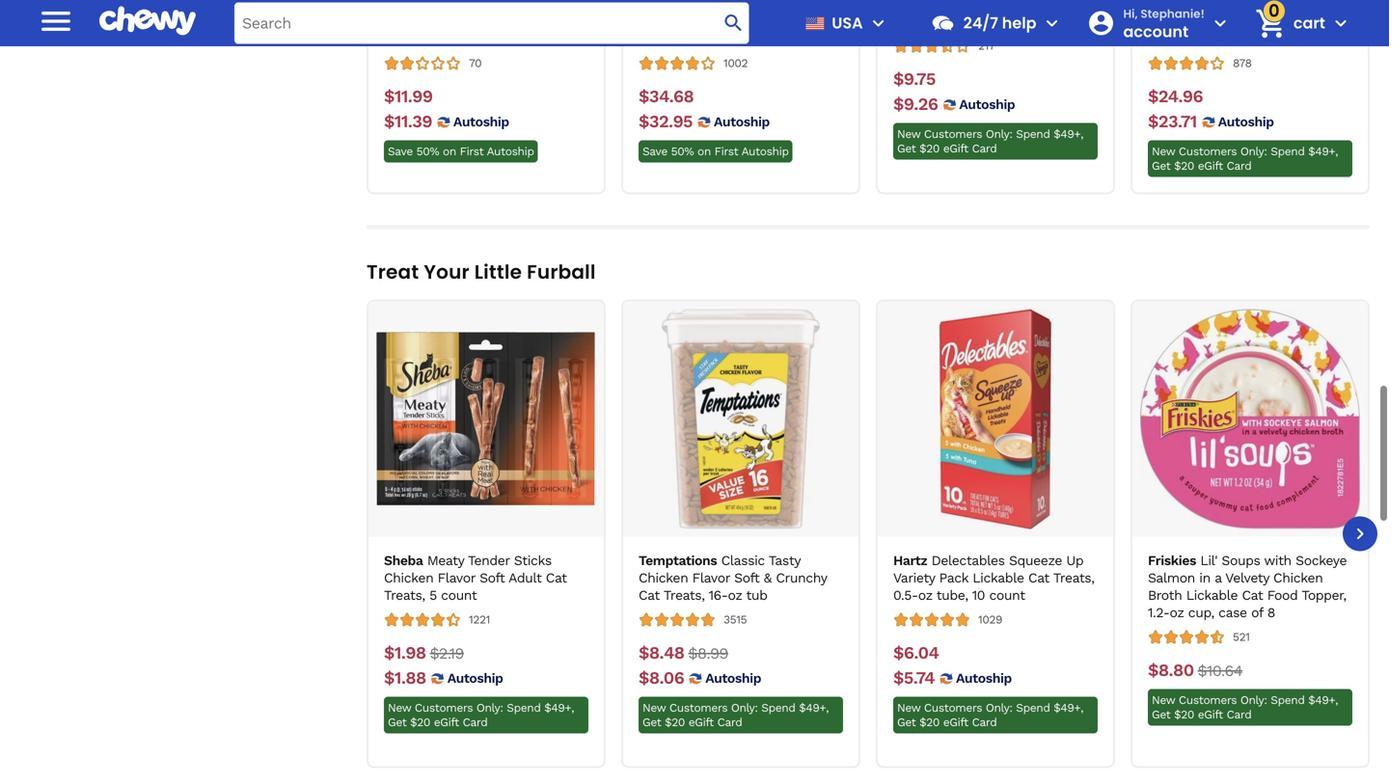 Task type: vqa. For each thing, say whether or not it's contained in the screenshot.
DÉCOR & ACCESSORIES image
no



Task type: describe. For each thing, give the bounding box(es) containing it.
cart menu image
[[1330, 12, 1353, 35]]

of
[[1251, 605, 1263, 621]]

variety
[[893, 570, 935, 586]]

lil'
[[1201, 553, 1218, 569]]

card for $9.75
[[972, 142, 997, 155]]

first for $11.39
[[460, 145, 484, 158]]

$49+, for $8.80
[[1309, 694, 1338, 707]]

next image
[[1349, 522, 1372, 546]]

autoship for $11.39
[[453, 114, 509, 130]]

treats, for $1.98
[[384, 588, 425, 603]]

soft inside meaty tender sticks chicken flavor soft adult cat treats, 5 count
[[480, 570, 505, 586]]

soft inside classic tasty chicken flavor soft & crunchy cat treats, 16-oz tub
[[734, 570, 760, 586]]

$1.88
[[384, 668, 426, 688]]

$11.99 text field
[[384, 86, 433, 107]]

in
[[1200, 570, 1211, 586]]

hartz
[[893, 553, 927, 569]]

list containing $9.75
[[367, 0, 1370, 194]]

get for $9.75
[[897, 142, 916, 155]]

217
[[978, 39, 995, 52]]

classic tasty chicken flavor soft & crunchy cat treats, 16-oz tub
[[639, 553, 827, 603]]

customers down the $8.06 "text box"
[[670, 701, 728, 715]]

$34.68 text field
[[639, 86, 694, 107]]

help
[[1002, 12, 1037, 34]]

$10.64
[[1198, 662, 1243, 680]]

$20 for $9.75
[[920, 142, 940, 155]]

cats,
[[995, 13, 1026, 29]]

customers for $9.75
[[924, 127, 982, 141]]

1221
[[469, 613, 490, 627]]

$11.39
[[384, 111, 432, 132]]

24/7
[[964, 12, 999, 34]]

$8.48 $8.99
[[639, 643, 728, 663]]

stephanie!
[[1141, 6, 1205, 21]]

spend for $6.04
[[1016, 701, 1050, 715]]

meaty
[[427, 553, 464, 569]]

hi, stephanie! account
[[1124, 6, 1205, 42]]

broth
[[1148, 588, 1182, 603]]

autoship for $23.71
[[1218, 114, 1274, 130]]

account
[[1124, 21, 1189, 42]]

for
[[974, 13, 991, 29]]

5
[[429, 588, 437, 603]]

usa button
[[798, 0, 890, 46]]

hairball
[[893, 0, 941, 12]]

menu image
[[37, 2, 75, 40]]

$8.80
[[1148, 660, 1194, 681]]

card for $8.80
[[1227, 708, 1252, 722]]

cat inside delectables squeeze up variety pack lickable cat treats, 0.5-oz tube, 10 count
[[1029, 570, 1050, 586]]

$2.19
[[430, 644, 464, 663]]

crunchy
[[776, 570, 827, 586]]

new customers only: spend $49+, get $20 egift card for $24.96
[[1152, 145, 1338, 173]]

Search text field
[[234, 2, 749, 44]]

$32.95 text field
[[639, 111, 693, 132]]

save for $11.39
[[388, 145, 413, 158]]

Product search field
[[234, 2, 749, 44]]

$32.95
[[639, 111, 693, 132]]

$24.96 text field
[[1148, 86, 1203, 107]]

count inside meaty tender sticks chicken flavor soft adult cat treats, 5 count
[[441, 588, 477, 603]]

$1.98
[[384, 643, 426, 663]]

878
[[1233, 56, 1252, 70]]

$8.80 $10.64
[[1148, 660, 1243, 681]]

new customers only: spend $49+, get $20 egift card for $8.80
[[1152, 694, 1338, 722]]

lil' soups with sockeye salmon in a velvety chicken broth lickable cat food topper, 1.2-oz cup, case of 8
[[1148, 553, 1347, 621]]

egift for $8.80
[[1198, 708, 1223, 722]]

hairball support soft chews supplement for cats, 100 count
[[893, 0, 1091, 29]]

temptations classic tasty chicken flavor soft & crunchy cat treats, 16-oz tub image
[[631, 309, 851, 529]]

tender
[[468, 553, 510, 569]]

$5.74 text field
[[893, 668, 935, 689]]

autoship for $32.95
[[714, 114, 770, 130]]

$2.19 text field
[[430, 643, 464, 664]]

$20 for $6.04
[[920, 716, 940, 729]]

hairball support soft chews supplement for cats, 100 count link
[[893, 0, 1098, 30]]

delectables squeeze up variety pack lickable cat treats, 0.5-oz tube, 10 count
[[893, 553, 1095, 603]]

1029
[[978, 613, 1003, 627]]

furball
[[527, 258, 596, 285]]

chewy support image
[[931, 11, 956, 36]]

70
[[469, 56, 482, 70]]

little
[[474, 258, 522, 285]]

$49+, for $9.75
[[1054, 127, 1084, 141]]

get down $1.88 text box
[[388, 716, 407, 729]]

oz inside delectables squeeze up variety pack lickable cat treats, 0.5-oz tube, 10 count
[[918, 588, 933, 603]]

treat your little furball
[[367, 258, 596, 285]]

card for $24.96
[[1227, 159, 1252, 173]]

new for $6.04
[[897, 701, 921, 715]]

lickable inside the lil' soups with sockeye salmon in a velvety chicken broth lickable cat food topper, 1.2-oz cup, case of 8
[[1186, 588, 1238, 603]]

autoship for $9.26
[[959, 96, 1015, 112]]

friskies
[[1148, 553, 1196, 569]]

topper,
[[1302, 588, 1347, 603]]

$9.26 text field
[[893, 94, 938, 115]]

100
[[1030, 13, 1051, 29]]

soups
[[1222, 553, 1261, 569]]

$8.06 text field
[[639, 668, 684, 689]]

$49+, for $6.04
[[1054, 701, 1084, 715]]

24/7 help
[[964, 12, 1037, 34]]

$9.75 text field
[[893, 69, 936, 90]]

submit search image
[[722, 12, 745, 35]]

support
[[945, 0, 995, 12]]

count inside delectables squeeze up variety pack lickable cat treats, 0.5-oz tube, 10 count
[[989, 588, 1025, 603]]

3515
[[724, 613, 747, 627]]

pack
[[939, 570, 969, 586]]

cat inside meaty tender sticks chicken flavor soft adult cat treats, 5 count
[[546, 570, 567, 586]]

$20 for $8.80
[[1174, 708, 1194, 722]]

cup,
[[1189, 605, 1215, 621]]

$1.88 text field
[[384, 668, 426, 689]]

treats, for $8.48
[[664, 588, 705, 603]]

0.5-
[[893, 588, 918, 603]]

1002
[[724, 56, 748, 70]]

items image
[[1254, 6, 1288, 40]]

get for $24.96
[[1152, 159, 1171, 173]]

temptations
[[639, 553, 717, 569]]

new down the $8.06 "text box"
[[643, 701, 666, 715]]

save for $32.95
[[643, 145, 668, 158]]

autoship for $8.06
[[706, 670, 761, 686]]

$9.75
[[893, 69, 936, 89]]

velvety
[[1226, 570, 1269, 586]]

card for $6.04
[[972, 716, 997, 729]]



Task type: locate. For each thing, give the bounding box(es) containing it.
0 horizontal spatial oz
[[728, 588, 742, 603]]

chicken down temptations
[[639, 570, 688, 586]]

customers down $9.26 text box
[[924, 127, 982, 141]]

1 save 50% on first autoship from the left
[[388, 145, 534, 158]]

2 horizontal spatial soft
[[999, 0, 1024, 12]]

treats, inside meaty tender sticks chicken flavor soft adult cat treats, 5 count
[[384, 588, 425, 603]]

lickable
[[973, 570, 1024, 586], [1186, 588, 1238, 603]]

flavor inside classic tasty chicken flavor soft & crunchy cat treats, 16-oz tub
[[692, 570, 730, 586]]

treats,
[[1053, 570, 1095, 586], [384, 588, 425, 603], [664, 588, 705, 603]]

1 vertical spatial list
[[367, 299, 1370, 768]]

cat inside the lil' soups with sockeye salmon in a velvety chicken broth lickable cat food topper, 1.2-oz cup, case of 8
[[1242, 588, 1263, 603]]

$23.71 text field
[[1148, 111, 1197, 132]]

$20 down $8.80 $10.64
[[1174, 708, 1194, 722]]

count right 10
[[989, 588, 1025, 603]]

$6.04
[[893, 643, 939, 663]]

usa
[[832, 12, 863, 34]]

$5.74
[[893, 668, 935, 688]]

first
[[460, 145, 484, 158], [715, 145, 738, 158]]

soft up cats,
[[999, 0, 1024, 12]]

3 chicken from the left
[[1274, 570, 1323, 586]]

50% down $11.39 "text box"
[[416, 145, 439, 158]]

50%
[[416, 145, 439, 158], [671, 145, 694, 158]]

2 50% from the left
[[671, 145, 694, 158]]

new customers only: spend $49+, get $20 egift card for $9.75
[[897, 127, 1084, 155]]

hi,
[[1124, 6, 1138, 21]]

flavor up 16-
[[692, 570, 730, 586]]

get down '$23.71' text box
[[1152, 159, 1171, 173]]

new down $1.88 text box
[[388, 701, 411, 715]]

customers down $1.88 text box
[[415, 701, 473, 715]]

get for $6.04
[[897, 716, 916, 729]]

1 horizontal spatial save
[[643, 145, 668, 158]]

1 horizontal spatial save 50% on first autoship
[[643, 145, 789, 158]]

save 50% on first autoship
[[388, 145, 534, 158], [643, 145, 789, 158]]

$49+,
[[1054, 127, 1084, 141], [1309, 145, 1338, 158], [1309, 694, 1338, 707], [544, 701, 574, 715], [799, 701, 829, 715], [1054, 701, 1084, 715]]

first down 1002
[[715, 145, 738, 158]]

0 horizontal spatial lickable
[[973, 570, 1024, 586]]

customers down '$23.71' text box
[[1179, 145, 1237, 158]]

adult
[[509, 570, 542, 586]]

$8.99
[[688, 644, 728, 663]]

1 list from the top
[[367, 0, 1370, 194]]

$8.06
[[639, 668, 684, 688]]

10
[[972, 588, 985, 603]]

list containing $1.98
[[367, 299, 1370, 768]]

egift for $24.96
[[1198, 159, 1223, 173]]

new for $24.96
[[1152, 145, 1175, 158]]

cat down the squeeze on the bottom right of page
[[1029, 570, 1050, 586]]

count inside hairball support soft chews supplement for cats, 100 count
[[1055, 13, 1091, 29]]

cat down sticks
[[546, 570, 567, 586]]

get down the $8.06 "text box"
[[643, 716, 661, 729]]

0 horizontal spatial flavor
[[438, 570, 475, 586]]

cart
[[1294, 12, 1326, 34]]

2 horizontal spatial oz
[[1170, 605, 1184, 621]]

2 first from the left
[[715, 145, 738, 158]]

1 horizontal spatial 50%
[[671, 145, 694, 158]]

oz inside classic tasty chicken flavor soft & crunchy cat treats, 16-oz tub
[[728, 588, 742, 603]]

new customers only: spend $49+, get $20 egift card down $9.26 text box
[[897, 127, 1084, 155]]

case
[[1219, 605, 1247, 621]]

only: for $8.80
[[1241, 694, 1267, 707]]

save down $32.95 text field
[[643, 145, 668, 158]]

50% down $32.95 text field
[[671, 145, 694, 158]]

lickable down a
[[1186, 588, 1238, 603]]

sheba
[[384, 553, 423, 569]]

0 horizontal spatial on
[[443, 145, 456, 158]]

hartz delectables squeeze up variety pack lickable cat treats, 0.5-oz tube, 10 count image
[[886, 309, 1106, 529]]

2 save from the left
[[643, 145, 668, 158]]

2 chicken from the left
[[639, 570, 688, 586]]

$20 down $5.74 text box
[[920, 716, 940, 729]]

get down $9.26 text box
[[897, 142, 916, 155]]

customers
[[924, 127, 982, 141], [1179, 145, 1237, 158], [1179, 694, 1237, 707], [415, 701, 473, 715], [670, 701, 728, 715], [924, 701, 982, 715]]

new customers only: spend $49+, get $20 egift card down '$23.71' text box
[[1152, 145, 1338, 173]]

new for $9.75
[[897, 127, 921, 141]]

1 save from the left
[[388, 145, 413, 158]]

a
[[1215, 570, 1222, 586]]

0 horizontal spatial treats,
[[384, 588, 425, 603]]

cat inside classic tasty chicken flavor soft & crunchy cat treats, 16-oz tub
[[639, 588, 660, 603]]

meaty tender sticks chicken flavor soft adult cat treats, 5 count
[[384, 553, 567, 603]]

2 horizontal spatial chicken
[[1274, 570, 1323, 586]]

1 horizontal spatial lickable
[[1186, 588, 1238, 603]]

tasty
[[769, 553, 801, 569]]

new customers only: spend $49+, get $20 egift card
[[897, 127, 1084, 155], [1152, 145, 1338, 173], [1152, 694, 1338, 722], [388, 701, 574, 729], [643, 701, 829, 729], [897, 701, 1084, 729]]

treats, inside classic tasty chicken flavor soft & crunchy cat treats, 16-oz tub
[[664, 588, 705, 603]]

&
[[764, 570, 772, 586]]

oz left tub
[[728, 588, 742, 603]]

treats, down up
[[1053, 570, 1095, 586]]

oz inside the lil' soups with sockeye salmon in a velvety chicken broth lickable cat food topper, 1.2-oz cup, case of 8
[[1170, 605, 1184, 621]]

$6.04 text field
[[893, 643, 939, 664]]

only: for $6.04
[[986, 701, 1013, 715]]

chicken inside meaty tender sticks chicken flavor soft adult cat treats, 5 count
[[384, 570, 434, 586]]

flavor inside meaty tender sticks chicken flavor soft adult cat treats, 5 count
[[438, 570, 475, 586]]

$9.26
[[893, 94, 938, 114]]

$20 down the $8.06 "text box"
[[665, 716, 685, 729]]

cat
[[546, 570, 567, 586], [1029, 570, 1050, 586], [639, 588, 660, 603], [1242, 588, 1263, 603]]

chicken inside the lil' soups with sockeye salmon in a velvety chicken broth lickable cat food topper, 1.2-oz cup, case of 8
[[1274, 570, 1323, 586]]

8
[[1268, 605, 1276, 621]]

$8.80 text field
[[1148, 660, 1194, 682]]

$11.39 text field
[[384, 111, 432, 132]]

soft inside hairball support soft chews supplement for cats, 100 count
[[999, 0, 1024, 12]]

save down $11.39 "text box"
[[388, 145, 413, 158]]

new down $5.74 text box
[[897, 701, 921, 715]]

0 horizontal spatial soft
[[480, 570, 505, 586]]

2 flavor from the left
[[692, 570, 730, 586]]

card
[[972, 142, 997, 155], [1227, 159, 1252, 173], [1227, 708, 1252, 722], [463, 716, 488, 729], [717, 716, 742, 729], [972, 716, 997, 729]]

only: for $9.75
[[986, 127, 1013, 141]]

new customers only: spend $49+, get $20 egift card down the $8.99
[[643, 701, 829, 729]]

0 horizontal spatial first
[[460, 145, 484, 158]]

egift for $6.04
[[943, 716, 969, 729]]

0 vertical spatial list
[[367, 0, 1370, 194]]

new
[[897, 127, 921, 141], [1152, 145, 1175, 158], [1152, 694, 1175, 707], [388, 701, 411, 715], [643, 701, 666, 715], [897, 701, 921, 715]]

chews
[[1029, 0, 1070, 12]]

1 horizontal spatial oz
[[918, 588, 933, 603]]

$20 for $24.96
[[1174, 159, 1194, 173]]

$20 down $9.26 text box
[[920, 142, 940, 155]]

new customers only: spend $49+, get $20 egift card for $6.04
[[897, 701, 1084, 729]]

new customers only: spend $49+, get $20 egift card down $5.74 text box
[[897, 701, 1084, 729]]

cat down temptations
[[639, 588, 660, 603]]

save 50% on first autoship for $32.95
[[643, 145, 789, 158]]

$10.64 text field
[[1198, 660, 1243, 682]]

on for $32.95
[[698, 145, 711, 158]]

2 list from the top
[[367, 299, 1370, 768]]

16-
[[709, 588, 728, 603]]

lickable up 10
[[973, 570, 1024, 586]]

save
[[388, 145, 413, 158], [643, 145, 668, 158]]

lickable inside delectables squeeze up variety pack lickable cat treats, 0.5-oz tube, 10 count
[[973, 570, 1024, 586]]

1 50% from the left
[[416, 145, 439, 158]]

help menu image
[[1041, 12, 1064, 35]]

food
[[1268, 588, 1298, 603]]

0 horizontal spatial count
[[441, 588, 477, 603]]

24/7 help link
[[923, 0, 1037, 46]]

spend for $8.80
[[1271, 694, 1305, 707]]

list
[[367, 0, 1370, 194], [367, 299, 1370, 768]]

customers for $24.96
[[1179, 145, 1237, 158]]

$20 down $1.88 text box
[[410, 716, 430, 729]]

chicken up food
[[1274, 570, 1323, 586]]

cart link
[[1247, 0, 1326, 46]]

0 vertical spatial lickable
[[973, 570, 1024, 586]]

soft down tender
[[480, 570, 505, 586]]

1 horizontal spatial soft
[[734, 570, 760, 586]]

0 horizontal spatial chicken
[[384, 570, 434, 586]]

treats, left 16-
[[664, 588, 705, 603]]

1 first from the left
[[460, 145, 484, 158]]

only: for $24.96
[[1241, 145, 1267, 158]]

chicken inside classic tasty chicken flavor soft & crunchy cat treats, 16-oz tub
[[639, 570, 688, 586]]

$20 down '$23.71' text box
[[1174, 159, 1194, 173]]

1 horizontal spatial first
[[715, 145, 738, 158]]

sockeye
[[1296, 553, 1347, 569]]

salmon
[[1148, 570, 1195, 586]]

count down chews
[[1055, 13, 1091, 29]]

1 vertical spatial lickable
[[1186, 588, 1238, 603]]

1 horizontal spatial treats,
[[664, 588, 705, 603]]

first for $32.95
[[715, 145, 738, 158]]

autoship for $1.88
[[447, 670, 503, 686]]

menu image
[[867, 12, 890, 35]]

on for $11.39
[[443, 145, 456, 158]]

1 horizontal spatial count
[[989, 588, 1025, 603]]

spend for $9.75
[[1016, 127, 1050, 141]]

account menu image
[[1209, 12, 1232, 35]]

classic
[[721, 553, 765, 569]]

521
[[1233, 631, 1250, 644]]

get for $8.80
[[1152, 708, 1171, 722]]

save 50% on first autoship down $11.39 "text box"
[[388, 145, 534, 158]]

oz down broth
[[1170, 605, 1184, 621]]

get
[[897, 142, 916, 155], [1152, 159, 1171, 173], [1152, 708, 1171, 722], [388, 716, 407, 729], [643, 716, 661, 729], [897, 716, 916, 729]]

$8.48 text field
[[639, 643, 685, 664]]

customers for $8.80
[[1179, 694, 1237, 707]]

50% for $32.95
[[671, 145, 694, 158]]

customers down $10.64 text box
[[1179, 694, 1237, 707]]

$11.99
[[384, 86, 433, 107]]

treats, inside delectables squeeze up variety pack lickable cat treats, 0.5-oz tube, 10 count
[[1053, 570, 1095, 586]]

egift
[[943, 142, 969, 155], [1198, 159, 1223, 173], [1198, 708, 1223, 722], [434, 716, 459, 729], [689, 716, 714, 729], [943, 716, 969, 729]]

oz down variety
[[918, 588, 933, 603]]

chewy home image
[[99, 0, 196, 42]]

2 save 50% on first autoship from the left
[[643, 145, 789, 158]]

1.2-
[[1148, 605, 1170, 621]]

count
[[1055, 13, 1091, 29], [441, 588, 477, 603], [989, 588, 1025, 603]]

0 horizontal spatial save
[[388, 145, 413, 158]]

1 horizontal spatial chicken
[[639, 570, 688, 586]]

new down $9.26 text box
[[897, 127, 921, 141]]

get down $5.74 text box
[[897, 716, 916, 729]]

cat up of
[[1242, 588, 1263, 603]]

0 horizontal spatial 50%
[[416, 145, 439, 158]]

chicken
[[384, 570, 434, 586], [639, 570, 688, 586], [1274, 570, 1323, 586]]

$1.98 $2.19
[[384, 643, 464, 663]]

friskies lil' soups with sockeye salmon in a velvety chicken broth lickable cat food topper, 1.2-oz cup,... image
[[1140, 309, 1360, 529]]

2 horizontal spatial count
[[1055, 13, 1091, 29]]

treats, left 5
[[384, 588, 425, 603]]

new for $8.80
[[1152, 694, 1175, 707]]

sheba meaty tender sticks chicken flavor soft adult cat treats, 5 count image
[[376, 309, 596, 529]]

oz
[[728, 588, 742, 603], [918, 588, 933, 603], [1170, 605, 1184, 621]]

$20
[[920, 142, 940, 155], [1174, 159, 1194, 173], [1174, 708, 1194, 722], [410, 716, 430, 729], [665, 716, 685, 729], [920, 716, 940, 729]]

2 on from the left
[[698, 145, 711, 158]]

$8.99 text field
[[688, 643, 728, 664]]

first down 70
[[460, 145, 484, 158]]

new down '$23.71' text box
[[1152, 145, 1175, 158]]

$8.48
[[639, 643, 685, 663]]

$49+, for $24.96
[[1309, 145, 1338, 158]]

1 flavor from the left
[[438, 570, 475, 586]]

get down "$8.80" text box
[[1152, 708, 1171, 722]]

50% for $11.39
[[416, 145, 439, 158]]

spend for $24.96
[[1271, 145, 1305, 158]]

customers for $6.04
[[924, 701, 982, 715]]

new customers only: spend $49+, get $20 egift card down $2.19 text box
[[388, 701, 574, 729]]

on
[[443, 145, 456, 158], [698, 145, 711, 158]]

1 horizontal spatial on
[[698, 145, 711, 158]]

soft down the classic
[[734, 570, 760, 586]]

2 horizontal spatial treats,
[[1053, 570, 1095, 586]]

tub
[[746, 588, 768, 603]]

treat
[[367, 258, 419, 285]]

save 50% on first autoship down $32.95 text field
[[643, 145, 789, 158]]

supplement
[[893, 13, 970, 29]]

flavor down meaty
[[438, 570, 475, 586]]

tube,
[[937, 588, 968, 603]]

customers down $5.74 text box
[[924, 701, 982, 715]]

1 on from the left
[[443, 145, 456, 158]]

up
[[1067, 553, 1084, 569]]

0 horizontal spatial save 50% on first autoship
[[388, 145, 534, 158]]

1 chicken from the left
[[384, 570, 434, 586]]

save 50% on first autoship for $11.39
[[388, 145, 534, 158]]

$23.71
[[1148, 111, 1197, 132]]

new down "$8.80" text box
[[1152, 694, 1175, 707]]

autoship
[[959, 96, 1015, 112], [453, 114, 509, 130], [714, 114, 770, 130], [1218, 114, 1274, 130], [487, 145, 534, 158], [742, 145, 789, 158], [447, 670, 503, 686], [706, 670, 761, 686], [956, 670, 1012, 686]]

chicken down sheba
[[384, 570, 434, 586]]

$1.98 text field
[[384, 643, 426, 664]]

your
[[424, 258, 470, 285]]

egift for $9.75
[[943, 142, 969, 155]]

$24.96
[[1148, 86, 1203, 107]]

count right 5
[[441, 588, 477, 603]]

1 horizontal spatial flavor
[[692, 570, 730, 586]]

$34.68
[[639, 86, 694, 107]]

with
[[1264, 553, 1292, 569]]

squeeze
[[1009, 553, 1062, 569]]

delectables
[[932, 553, 1005, 569]]

sticks
[[514, 553, 552, 569]]

new customers only: spend $49+, get $20 egift card down $10.64
[[1152, 694, 1338, 722]]

autoship for $5.74
[[956, 670, 1012, 686]]



